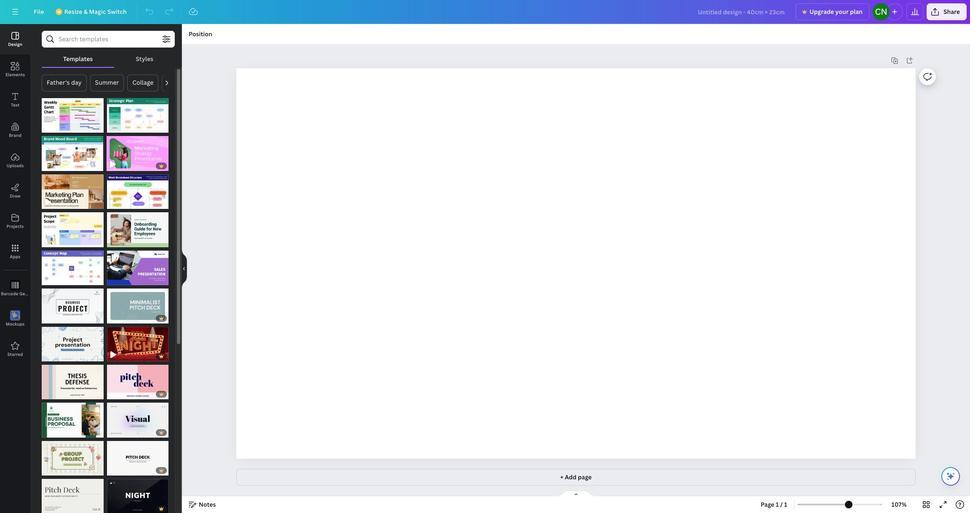 Task type: locate. For each thing, give the bounding box(es) containing it.
blue minimalist business pitch deck presentation group
[[107, 284, 169, 323]]

marketing strategy presentation group
[[107, 131, 169, 171]]

onboarding presentation group
[[107, 207, 169, 247]]

project scope whiteboard group
[[42, 207, 103, 247]]

green minimalist professional business proposal presentation group
[[42, 398, 103, 438]]

main menu bar
[[0, 0, 970, 24]]

black and gray gradient professional presentation group
[[107, 474, 169, 513]]

Design title text field
[[691, 3, 793, 20]]

green colorful cute aesthetic group project presentation group
[[42, 436, 103, 476]]

cara nguyen image
[[873, 3, 890, 20]]

pink purple business solution pitch deck presentation group
[[107, 360, 169, 400]]

concept map planning whiteboard image
[[42, 251, 103, 285]]

blue doodle project presentation group
[[42, 322, 103, 362]]

side panel tab list
[[0, 24, 30, 365]]

red and yellow retro bold trivia game presentation group
[[107, 322, 169, 362]]

quick actions image
[[946, 472, 956, 482]]

hide image
[[182, 248, 187, 289]]

concept map planning whiteboard group
[[42, 246, 103, 285]]

modern pitch deck presentation template group
[[107, 436, 169, 476]]

gradient minimal portfolio proposal presentation group
[[107, 398, 169, 438]]



Task type: vqa. For each thing, say whether or not it's contained in the screenshot.
Red and Yellow Retro Bold Trivia Game Presentation GROUP
yes



Task type: describe. For each thing, give the bounding box(es) containing it.
marketing plan presentation group
[[42, 169, 104, 209]]

grey minimalist business project presentation group
[[42, 284, 103, 323]]

weekly gantt chart planning whiteboard in yellow green pink spaced color blocks style image
[[42, 98, 103, 133]]

strategic plan whiteboard image
[[107, 98, 169, 133]]

cream neutral minimalist new business pitch deck presentation group
[[42, 474, 103, 513]]

work breakdown structure team whiteboard in purple yellow red simple colorful style image
[[107, 174, 169, 209]]

work breakdown structure team whiteboard in purple yellow red simple colorful style group
[[107, 169, 169, 209]]

beige pastel minimalist thesis defense presentation group
[[42, 360, 103, 400]]

cara nguyen element
[[873, 3, 890, 20]]

Search templates search field
[[59, 31, 158, 47]]

show pages image
[[556, 491, 596, 497]]

brand mood board brainstorm whiteboard group
[[42, 131, 103, 171]]

brand mood board brainstorm whiteboard image
[[42, 136, 103, 171]]

sales presentation group
[[107, 246, 169, 285]]

strategic plan whiteboard group
[[107, 93, 169, 133]]

weekly gantt chart planning whiteboard in yellow green pink spaced color blocks style group
[[42, 93, 103, 133]]

Zoom button
[[886, 498, 913, 512]]

project scope whiteboard image
[[42, 213, 103, 247]]



